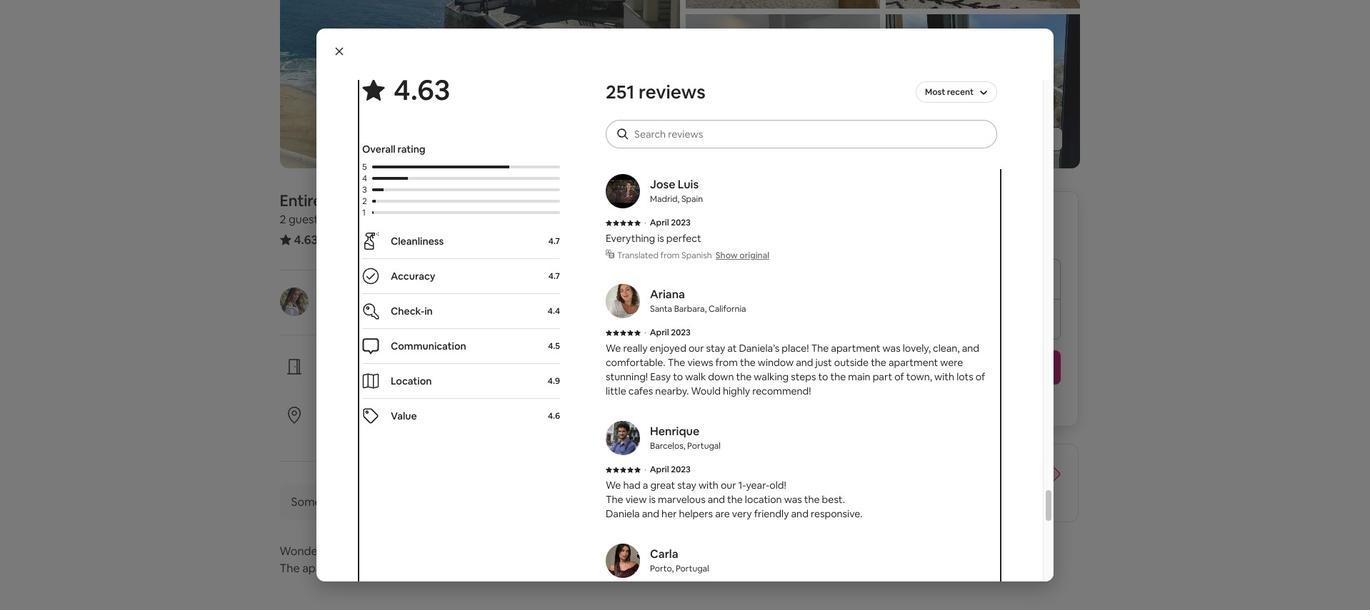 Task type: vqa. For each thing, say whether or not it's contained in the screenshot.
Show all corresponding to Most popular around the world
no



Task type: locate. For each thing, give the bounding box(es) containing it.
easy
[[650, 371, 671, 384]]

view,
[[649, 138, 672, 151]]

1 horizontal spatial was
[[883, 342, 900, 355]]

were
[[940, 356, 963, 369]]

the inside wonderful ocean-facing frontline apartment. the apartment enjoys a unique view of the sea and nazareth.
[[484, 561, 502, 576]]

jose luis image
[[606, 174, 640, 209]]

the right rate
[[999, 476, 1017, 491]]

0 vertical spatial · april 2023
[[644, 217, 691, 229]]

highly
[[723, 385, 750, 398]]

reviews down bedroom
[[347, 232, 388, 247]]

0 vertical spatial we
[[606, 342, 621, 355]]

1 down "3"
[[362, 207, 366, 219]]

everything
[[606, 232, 655, 245]]

0 horizontal spatial to
[[673, 371, 683, 384]]

by
[[367, 287, 381, 302]]

4.7 for cleanliness
[[548, 236, 560, 247]]

we inside we had a great stay with our 1-year-old! the view is marvelous and the location was the best. daniela and her helpers are very friendly and responsive.
[[606, 479, 621, 492]]

0 vertical spatial location
[[359, 406, 402, 421]]

2 vertical spatial apartment
[[302, 561, 359, 576]]

1 vertical spatial we
[[606, 479, 621, 492]]

1 horizontal spatial stay
[[706, 342, 725, 355]]

our up the views
[[689, 342, 704, 355]]

april for luis
[[650, 217, 669, 229]]

of right the part at the right bottom of the page
[[894, 371, 904, 384]]

2 horizontal spatial with
[[934, 371, 954, 384]]

1 vertical spatial april
[[650, 327, 669, 339]]

0 horizontal spatial view
[[444, 561, 468, 576]]

1 vertical spatial our
[[721, 479, 736, 492]]

apartment up outside
[[831, 342, 880, 355]]

guests
[[289, 212, 324, 227], [390, 425, 421, 438]]

stunning!
[[606, 371, 648, 384]]

of down apartment.
[[471, 561, 482, 576]]

translated from spanish show original
[[617, 250, 769, 261]]

251 up beautiful
[[606, 80, 635, 104]]

daniela up check-
[[383, 287, 423, 302]]

1 horizontal spatial 2
[[362, 196, 367, 207]]

of inside your dates are $75 aud less than the avg. nightly rate of the last 60 days.
[[986, 476, 997, 491]]

carla
[[650, 547, 678, 562]]

0 horizontal spatial reviews
[[347, 232, 388, 247]]

2 · april 2023 from the top
[[644, 327, 691, 339]]

our inside we really enjoyed our stay at daniela's place! the apartment was lovely, clean, and comfortable. the views from the window and just outside the apartment were stunning! easy to walk down the walking steps to the main part of town, with lots of little cafes nearby. would highly recommend!
[[689, 342, 704, 355]]

is
[[657, 232, 664, 245], [649, 494, 656, 506]]

value
[[391, 410, 417, 423]]

1 horizontal spatial location
[[465, 425, 502, 438]]

stay left at
[[706, 342, 725, 355]]

of inside "great location 95% of recent guests gave the location a 5-star rating."
[[346, 425, 356, 438]]

portugal inside francisco portugal
[[650, 99, 683, 111]]

and
[[962, 342, 979, 355], [796, 356, 813, 369], [708, 494, 725, 506], [642, 508, 659, 521], [791, 508, 808, 521], [525, 561, 545, 576]]

stay inside we had a great stay with our 1-year-old! the view is marvelous and the location was the best. daniela and her helpers are very friendly and responsive.
[[677, 479, 696, 492]]

1 bedroom · 1 bed · 1 bath
[[332, 212, 463, 227]]

0 horizontal spatial location
[[359, 406, 402, 421]]

the up the part at the right bottom of the page
[[871, 356, 886, 369]]

2 vertical spatial · april 2023
[[644, 464, 691, 476]]

of right 95% on the left of the page
[[346, 425, 356, 438]]

with up value
[[406, 376, 426, 389]]

0 vertical spatial 251 reviews
[[606, 80, 706, 104]]

the right gave at the bottom left of the page
[[448, 425, 463, 438]]

1 horizontal spatial guests
[[390, 425, 421, 438]]

bath
[[439, 212, 463, 227]]

1 inside 4.63 dialog
[[362, 207, 366, 219]]

location left 5-
[[465, 425, 502, 438]]

0 vertical spatial recent
[[947, 86, 974, 98]]

view down the had
[[626, 494, 647, 506]]

view inside wonderful ocean-facing frontline apartment. the apartment enjoys a unique view of the sea and nazareth.
[[444, 561, 468, 576]]

1 vertical spatial from
[[715, 356, 738, 369]]

2
[[362, 196, 367, 207], [280, 212, 286, 227]]

1 left bath
[[431, 212, 436, 227]]

beautiful view, everything nice.
[[606, 138, 747, 151]]

1 horizontal spatial view
[[626, 494, 647, 506]]

251 reviews up "may"
[[606, 80, 706, 104]]

of inside wonderful ocean-facing frontline apartment. the apartment enjoys a unique view of the sea and nazareth.
[[471, 561, 482, 576]]

1 vertical spatial is
[[649, 494, 656, 506]]

francisco image
[[606, 80, 640, 114]]

251 reviews down bedroom
[[327, 232, 388, 247]]

0 horizontal spatial a
[[397, 561, 404, 576]]

and left her
[[642, 508, 659, 521]]

1 vertical spatial are
[[715, 508, 730, 521]]

show all photos
[[977, 133, 1051, 146]]

4.63 up rating
[[394, 71, 450, 109]]

we inside we really enjoyed our stay at daniela's place! the apartment was lovely, clean, and comfortable. the views from the window and just outside the apartment were stunning! easy to walk down the walking steps to the main part of town, with lots of little cafes nearby. would highly recommend!
[[606, 342, 621, 355]]

recent inside dropdown button
[[947, 86, 974, 98]]

we left the had
[[606, 479, 621, 492]]

1 we from the top
[[606, 342, 621, 355]]

portugal
[[650, 99, 683, 111], [476, 191, 538, 211], [687, 441, 721, 452], [676, 564, 709, 575]]

2023 up perfect
[[671, 217, 691, 229]]

1 horizontal spatial 251 reviews
[[606, 80, 706, 104]]

· april 2023 for santa
[[644, 327, 691, 339]]

2 inside 4.63 dialog
[[362, 196, 367, 207]]

show left all
[[977, 133, 1003, 146]]

be
[[935, 396, 947, 409]]

4.63 inside dialog
[[394, 71, 450, 109]]

0 vertical spatial view
[[626, 494, 647, 506]]

2 vertical spatial a
[[397, 561, 404, 576]]

2 4.7 from the top
[[548, 271, 560, 282]]

the up "just"
[[811, 342, 829, 355]]

daniela inside hosted by daniela 6 years hosting
[[383, 287, 423, 302]]

the down apartment.
[[484, 561, 502, 576]]

1 vertical spatial show
[[716, 250, 738, 261]]

1 horizontal spatial to
[[818, 371, 828, 384]]

2023 up enjoyed
[[671, 327, 691, 339]]

are inside your dates are $75 aud less than the avg. nightly rate of the last 60 days.
[[961, 461, 977, 476]]

4.7
[[548, 236, 560, 247], [548, 271, 560, 282]]

in up communication
[[424, 305, 433, 318]]

are right dates
[[961, 461, 977, 476]]

with inside we really enjoyed our stay at daniela's place! the apartment was lovely, clean, and comfortable. the views from the window and just outside the apartment were stunning! easy to walk down the walking steps to the main part of town, with lots of little cafes nearby. would highly recommend!
[[934, 371, 954, 384]]

0 vertical spatial april
[[650, 217, 669, 229]]

1 vertical spatial 2
[[280, 212, 286, 227]]

ariana
[[650, 287, 685, 302]]

is left perfect
[[657, 232, 664, 245]]

show original button
[[716, 250, 769, 261]]

to up nearby.
[[673, 371, 683, 384]]

was down old!
[[784, 494, 802, 506]]

reviews up · may 2023
[[639, 80, 706, 104]]

2 horizontal spatial a
[[643, 479, 648, 492]]

0 horizontal spatial 251
[[327, 232, 344, 247]]

portugal inside henrique barcelos, portugal
[[687, 441, 721, 452]]

wonderful ocean-facing frontline apartment. the apartment enjoys a unique view of the sea and nazareth.
[[280, 544, 598, 576]]

12/22/2023
[[955, 278, 1007, 291]]

0 horizontal spatial recent
[[358, 425, 388, 438]]

april up enjoyed
[[650, 327, 669, 339]]

a down "facing"
[[397, 561, 404, 576]]

1 · april 2023 from the top
[[644, 217, 691, 229]]

window
[[758, 356, 794, 369]]

stay up marvelous at the bottom of page
[[677, 479, 696, 492]]

the down the had
[[606, 494, 623, 506]]

check-
[[391, 305, 424, 318]]

1 vertical spatial a
[[643, 479, 648, 492]]

0 horizontal spatial our
[[689, 342, 704, 355]]

from down at
[[715, 356, 738, 369]]

guests down entire
[[289, 212, 324, 227]]

2 we from the top
[[606, 479, 621, 492]]

henrique image
[[606, 421, 640, 456], [606, 421, 640, 456]]

· april 2023 up "great"
[[644, 464, 691, 476]]

· for jose
[[644, 217, 646, 229]]

frontline
[[410, 544, 454, 559]]

was inside we had a great stay with our 1-year-old! the view is marvelous and the location was the best. daniela and her helpers are very friendly and responsive.
[[784, 494, 802, 506]]

0 horizontal spatial guests
[[289, 212, 324, 227]]

·
[[644, 123, 646, 134], [390, 212, 393, 227], [426, 212, 429, 227], [644, 217, 646, 229], [644, 327, 646, 339], [644, 464, 646, 476]]

a right the had
[[643, 479, 648, 492]]

recent inside "great location 95% of recent guests gave the location a 5-star rating."
[[358, 425, 388, 438]]

reserve
[[924, 360, 967, 375]]

· may 2023
[[644, 123, 688, 134]]

0 horizontal spatial are
[[715, 508, 730, 521]]

location inside we had a great stay with our 1-year-old! the view is marvelous and the location was the best. daniela and her helpers are very friendly and responsive.
[[745, 494, 782, 506]]

rating
[[398, 143, 425, 156]]

april up everything is perfect
[[650, 217, 669, 229]]

1 vertical spatial · april 2023
[[644, 327, 691, 339]]

a inside we had a great stay with our 1-year-old! the view is marvelous and the location was the best. daniela and her helpers are very friendly and responsive.
[[643, 479, 648, 492]]

our left 1-
[[721, 479, 736, 492]]

1 horizontal spatial 4.63
[[394, 71, 450, 109]]

avg.
[[900, 476, 921, 491]]

the inside "great location 95% of recent guests gave the location a 5-star rating."
[[448, 425, 463, 438]]

original
[[740, 250, 769, 261]]

in up bed
[[402, 191, 415, 211]]

are left very
[[715, 508, 730, 521]]

0 horizontal spatial 251 reviews
[[327, 232, 388, 247]]

0 horizontal spatial show
[[716, 250, 738, 261]]

251 reviews
[[606, 80, 706, 104], [327, 232, 388, 247]]

with inside self check-in check yourself in with the lockbox.
[[406, 376, 426, 389]]

we
[[606, 342, 621, 355], [606, 479, 621, 492]]

0 vertical spatial 251
[[606, 80, 635, 104]]

comfortable.
[[606, 356, 665, 369]]

ariana image
[[606, 284, 640, 319]]

lovely studio/apartment in sítio da nazaré 2 image 1 image
[[280, 0, 680, 169]]

was left lovely,
[[883, 342, 900, 355]]

0 vertical spatial 4.7
[[548, 236, 560, 247]]

2 up bedroom
[[362, 196, 367, 207]]

1 vertical spatial recent
[[358, 425, 388, 438]]

1 vertical spatial stay
[[677, 479, 696, 492]]

most recent
[[925, 86, 974, 98]]

251 down bedroom
[[327, 232, 344, 247]]

are inside we had a great stay with our 1-year-old! the view is marvelous and the location was the best. daniela and her helpers are very friendly and responsive.
[[715, 508, 730, 521]]

portugal down the henrique
[[687, 441, 721, 452]]

1 vertical spatial was
[[784, 494, 802, 506]]

0 vertical spatial from
[[660, 250, 680, 261]]

location
[[391, 375, 432, 388]]

· april 2023 up everything is perfect
[[644, 217, 691, 229]]

0 horizontal spatial daniela
[[383, 287, 423, 302]]

from down perfect
[[660, 250, 680, 261]]

2023 for luis
[[671, 217, 691, 229]]

recent right 95% on the left of the page
[[358, 425, 388, 438]]

is down "great"
[[649, 494, 656, 506]]

1 vertical spatial 4.63
[[294, 232, 318, 248]]

2 vertical spatial april
[[650, 464, 669, 476]]

Search reviews, Press 'Enter' to search text field
[[634, 127, 983, 141]]

· april 2023 up enjoyed
[[644, 327, 691, 339]]

1 horizontal spatial with
[[699, 479, 719, 492]]

1 horizontal spatial apartment
[[831, 342, 880, 355]]

4
[[362, 173, 367, 184]]

portugal right the porto,
[[676, 564, 709, 575]]

location
[[359, 406, 402, 421], [465, 425, 502, 438], [745, 494, 782, 506]]

last
[[831, 490, 849, 505]]

1 horizontal spatial a
[[505, 425, 510, 438]]

0 horizontal spatial from
[[660, 250, 680, 261]]

nice.
[[726, 138, 747, 151]]

251
[[606, 80, 635, 104], [327, 232, 344, 247]]

guests down value
[[390, 425, 421, 438]]

1 horizontal spatial show
[[977, 133, 1003, 146]]

1 4.7 from the top
[[548, 236, 560, 247]]

2 vertical spatial location
[[745, 494, 782, 506]]

1 horizontal spatial reviews
[[639, 80, 706, 104]]

carla image
[[606, 544, 640, 579], [606, 544, 640, 579]]

location down year-
[[745, 494, 782, 506]]

1 vertical spatial guests
[[390, 425, 421, 438]]

hosted by daniela 6 years hosting
[[325, 287, 423, 318]]

0 vertical spatial our
[[689, 342, 704, 355]]

daniela down the had
[[606, 508, 640, 521]]

translated
[[617, 250, 659, 261]]

jose luis image
[[606, 174, 640, 209]]

lockbox.
[[446, 376, 485, 389]]

0 vertical spatial reviews
[[639, 80, 706, 104]]

0 horizontal spatial apartment
[[302, 561, 359, 576]]

enjoys
[[361, 561, 395, 576]]

we left the really
[[606, 342, 621, 355]]

recent right most
[[947, 86, 974, 98]]

1 horizontal spatial 251
[[606, 80, 635, 104]]

is inside we had a great stay with our 1-year-old! the view is marvelous and the location was the best. daniela and her helpers are very friendly and responsive.
[[649, 494, 656, 506]]

walking
[[754, 371, 789, 384]]

1 vertical spatial 4.7
[[548, 271, 560, 282]]

0 vertical spatial apartment
[[831, 342, 880, 355]]

very
[[732, 508, 752, 521]]

0 vertical spatial 4.63
[[394, 71, 450, 109]]

we for we really enjoyed our stay at daniela's place! the apartment was lovely, clean, and comfortable. the views from the window and just outside the apartment were stunning! easy to walk down the walking steps to the main part of town, with lots of little cafes nearby. would highly recommend!
[[606, 342, 621, 355]]

1 horizontal spatial our
[[721, 479, 736, 492]]

check-in
[[391, 305, 433, 318]]

reviews inside 4.63 dialog
[[639, 80, 706, 104]]

4.5
[[548, 341, 560, 352]]

2023 up beautiful view, everything nice.
[[668, 123, 688, 134]]

0 vertical spatial is
[[657, 232, 664, 245]]

had
[[623, 479, 641, 492]]

0 vertical spatial a
[[505, 425, 510, 438]]

was inside we really enjoyed our stay at daniela's place! the apartment was lovely, clean, and comfortable. the views from the window and just outside the apartment were stunning! easy to walk down the walking steps to the main part of town, with lots of little cafes nearby. would highly recommend!
[[883, 342, 900, 355]]

251 reviews inside 4.63 dialog
[[606, 80, 706, 104]]

· for ariana
[[644, 327, 646, 339]]

0 horizontal spatial with
[[406, 376, 426, 389]]

of right rate
[[986, 476, 997, 491]]

0 vertical spatial 2
[[362, 196, 367, 207]]

0 horizontal spatial was
[[784, 494, 802, 506]]

the up very
[[727, 494, 743, 506]]

3 · april 2023 from the top
[[644, 464, 691, 476]]

her
[[662, 508, 677, 521]]

the left lockbox. at the bottom left
[[428, 376, 444, 389]]

helpers
[[679, 508, 713, 521]]

guests inside "great location 95% of recent guests gave the location a 5-star rating."
[[390, 425, 421, 438]]

henrique
[[650, 424, 699, 439]]

stay
[[706, 342, 725, 355], [677, 479, 696, 492]]

with up marvelous at the bottom of page
[[699, 479, 719, 492]]

reviews
[[639, 80, 706, 104], [347, 232, 388, 247]]

lovely studio/apartment in sítio da nazaré 2 image 2 image
[[685, 0, 880, 8]]

· for francisco
[[644, 123, 646, 134]]

and right the 'sea'
[[525, 561, 545, 576]]

apartment down wonderful
[[302, 561, 359, 576]]

0 vertical spatial show
[[977, 133, 1003, 146]]

barcelos,
[[650, 441, 685, 452]]

accuracy
[[391, 270, 435, 283]]

0 vertical spatial stay
[[706, 342, 725, 355]]

1 vertical spatial reviews
[[347, 232, 388, 247]]

been
[[367, 495, 394, 510]]

view down frontline
[[444, 561, 468, 576]]

1 april from the top
[[650, 217, 669, 229]]

2 horizontal spatial location
[[745, 494, 782, 506]]

the down enjoyed
[[668, 356, 685, 369]]

the down wonderful
[[280, 561, 300, 576]]

1 horizontal spatial recent
[[947, 86, 974, 98]]

rate
[[962, 476, 983, 491]]

in up yourself
[[385, 358, 394, 373]]

1 vertical spatial daniela
[[606, 508, 640, 521]]

location down yourself
[[359, 406, 402, 421]]

has
[[346, 495, 364, 510]]

0 vertical spatial are
[[961, 461, 977, 476]]

show left original
[[716, 250, 738, 261]]

bedroom
[[339, 212, 388, 227]]

2023 up "great"
[[671, 464, 691, 476]]

0 vertical spatial daniela
[[383, 287, 423, 302]]

walk
[[685, 371, 706, 384]]

1 horizontal spatial from
[[715, 356, 738, 369]]

portugal inside carla porto, portugal
[[676, 564, 709, 575]]

2 down entire
[[280, 212, 286, 227]]

luis
[[678, 177, 699, 192]]

april
[[650, 217, 669, 229], [650, 327, 669, 339], [650, 464, 669, 476]]

stay inside we really enjoyed our stay at daniela's place! the apartment was lovely, clean, and comfortable. the views from the window and just outside the apartment were stunning! easy to walk down the walking steps to the main part of town, with lots of little cafes nearby. would highly recommend!
[[706, 342, 725, 355]]

1 horizontal spatial are
[[961, 461, 977, 476]]

0 vertical spatial was
[[883, 342, 900, 355]]

with down were
[[934, 371, 954, 384]]

1 vertical spatial 251
[[327, 232, 344, 247]]

in right yourself
[[396, 376, 404, 389]]

overall
[[362, 143, 395, 156]]

facing
[[375, 544, 407, 559]]

3 april from the top
[[650, 464, 669, 476]]

1 vertical spatial view
[[444, 561, 468, 576]]

a left 5-
[[505, 425, 510, 438]]

with
[[934, 371, 954, 384], [406, 376, 426, 389], [699, 479, 719, 492]]

0 horizontal spatial 4.63
[[294, 232, 318, 248]]

of right lots
[[976, 371, 985, 384]]

recent
[[947, 86, 974, 98], [358, 425, 388, 438]]

1 horizontal spatial daniela
[[606, 508, 640, 521]]

to
[[673, 371, 683, 384], [818, 371, 828, 384]]

0 horizontal spatial is
[[649, 494, 656, 506]]

95%
[[325, 425, 344, 438]]

4.63 down 2 guests
[[294, 232, 318, 248]]

april up "great"
[[650, 464, 669, 476]]

a inside "great location 95% of recent guests gave the location a 5-star rating."
[[505, 425, 510, 438]]

$75 aud
[[980, 461, 1026, 476]]

to down "just"
[[818, 371, 828, 384]]

portugal down francisco
[[650, 99, 683, 111]]

2 april from the top
[[650, 327, 669, 339]]

0 horizontal spatial stay
[[677, 479, 696, 492]]

0 vertical spatial guests
[[289, 212, 324, 227]]

0 horizontal spatial 2
[[280, 212, 286, 227]]

1 vertical spatial apartment
[[889, 356, 938, 369]]

apartment down lovely,
[[889, 356, 938, 369]]



Task type: describe. For each thing, give the bounding box(es) containing it.
lovely,
[[903, 342, 931, 355]]

april for santa
[[650, 327, 669, 339]]

won't
[[907, 396, 933, 409]]

santa
[[650, 304, 672, 315]]

overall rating
[[362, 143, 425, 156]]

a inside wonderful ocean-facing frontline apartment. the apartment enjoys a unique view of the sea and nazareth.
[[397, 561, 404, 576]]

2 guests
[[280, 212, 324, 227]]

responsive.
[[811, 508, 863, 521]]

town,
[[906, 371, 932, 384]]

2 for 2 guests
[[280, 212, 286, 227]]

daniela inside we had a great stay with our 1-year-old! the view is marvelous and the location was the best. daniela and her helpers are very friendly and responsive.
[[606, 508, 640, 521]]

spanish
[[681, 250, 712, 261]]

hosted
[[325, 287, 365, 302]]

check-
[[348, 358, 385, 373]]

part
[[873, 371, 892, 384]]

friendly
[[754, 508, 789, 521]]

lovely studio/apartment in sítio da nazaré 2 image 3 image
[[685, 14, 880, 169]]

california
[[709, 304, 746, 315]]

12/22/2023 button
[[831, 259, 1061, 299]]

2 to from the left
[[818, 371, 828, 384]]

4.4
[[548, 306, 560, 317]]

and right friendly
[[791, 508, 808, 521]]

year-
[[746, 479, 769, 492]]

reserve button
[[831, 351, 1061, 385]]

and inside wonderful ocean-facing frontline apartment. the apartment enjoys a unique view of the sea and nazareth.
[[525, 561, 545, 576]]

and up the steps
[[796, 356, 813, 369]]

4.63 dialog
[[316, 29, 1054, 611]]

really
[[623, 342, 648, 355]]

4.6
[[548, 411, 560, 422]]

most recent button
[[916, 80, 997, 104]]

cleanliness
[[391, 235, 444, 248]]

great
[[650, 479, 675, 492]]

251 inside 4.63 dialog
[[606, 80, 635, 104]]

the left avg.
[[879, 476, 897, 491]]

francisco portugal
[[650, 83, 701, 111]]

2023 for portugal
[[668, 123, 688, 134]]

nightly
[[924, 476, 959, 491]]

ariana image
[[606, 284, 640, 319]]

apartment inside wonderful ocean-facing frontline apartment. the apartment enjoys a unique view of the sea and nazareth.
[[302, 561, 359, 576]]

the left best.
[[804, 494, 820, 506]]

60
[[852, 490, 866, 505]]

self
[[325, 358, 346, 373]]

jose luis madrid, spain
[[650, 177, 703, 205]]

show inside 4.63 dialog
[[716, 250, 738, 261]]

jose
[[650, 177, 675, 192]]

the up highly
[[736, 371, 752, 384]]

our inside we had a great stay with our 1-year-old! the view is marvelous and the location was the best. daniela and her helpers are very friendly and responsive.
[[721, 479, 736, 492]]

porto,
[[650, 564, 674, 575]]

main
[[848, 371, 870, 384]]

2 for 2
[[362, 196, 367, 207]]

outside
[[834, 356, 869, 369]]

most
[[925, 86, 945, 98]]

henrique barcelos, portugal
[[650, 424, 721, 452]]

1 vertical spatial 251 reviews
[[327, 232, 388, 247]]

1 left bed
[[395, 212, 400, 227]]

barbara,
[[674, 304, 707, 315]]

lovely studio/apartment in sítio da nazaré 2 image 4 image
[[885, 0, 1080, 8]]

1 to from the left
[[673, 371, 683, 384]]

show all photos button
[[949, 127, 1063, 151]]

daniela's
[[739, 342, 780, 355]]

clean,
[[933, 342, 960, 355]]

5-
[[512, 425, 521, 438]]

enjoyed
[[650, 342, 686, 355]]

2023 for barcelos,
[[671, 464, 691, 476]]

days.
[[868, 490, 895, 505]]

rental
[[325, 191, 367, 211]]

from inside we really enjoyed our stay at daniela's place! the apartment was lovely, clean, and comfortable. the views from the window and just outside the apartment were stunning! easy to walk down the walking steps to the main part of town, with lots of little cafes nearby. would highly recommend!
[[715, 356, 738, 369]]

the down outside
[[830, 371, 846, 384]]

the inside self check-in check yourself in with the lockbox.
[[428, 376, 444, 389]]

everything is perfect
[[606, 232, 701, 245]]

photos
[[1018, 133, 1051, 146]]

and up helpers
[[708, 494, 725, 506]]

cafes
[[628, 385, 653, 398]]

· for henrique
[[644, 464, 646, 476]]

rating.
[[541, 425, 571, 438]]

we for we had a great stay with our 1-year-old! the view is marvelous and the location was the best. daniela and her helpers are very friendly and responsive.
[[606, 479, 621, 492]]

than
[[853, 476, 877, 491]]

madrid,
[[650, 194, 680, 205]]

great
[[325, 406, 356, 421]]

show inside button
[[977, 133, 1003, 146]]

in inside 4.63 dialog
[[424, 305, 433, 318]]

stay for with
[[677, 479, 696, 492]]

· april 2023 for luis
[[644, 217, 691, 229]]

hosting
[[360, 305, 395, 318]]

you won't be charged yet
[[888, 396, 1004, 409]]

ocean-
[[338, 544, 375, 559]]

4.7 for accuracy
[[548, 271, 560, 282]]

stay for at
[[706, 342, 725, 355]]

3
[[362, 184, 367, 196]]

with inside we had a great stay with our 1-year-old! the view is marvelous and the location was the best. daniela and her helpers are very friendly and responsive.
[[699, 479, 719, 492]]

place!
[[782, 342, 809, 355]]

2023 for santa
[[671, 327, 691, 339]]

portugal right nazaré,
[[476, 191, 538, 211]]

beautiful
[[606, 138, 646, 151]]

everything
[[674, 138, 723, 151]]

the inside wonderful ocean-facing frontline apartment. the apartment enjoys a unique view of the sea and nazareth.
[[280, 561, 300, 576]]

gave
[[423, 425, 445, 438]]

years
[[333, 305, 358, 318]]

self check-in check yourself in with the lockbox.
[[325, 358, 485, 389]]

francisco image
[[606, 80, 640, 114]]

old!
[[769, 479, 786, 492]]

your
[[902, 461, 926, 476]]

lots
[[957, 371, 973, 384]]

4.9
[[548, 376, 560, 387]]

6
[[325, 305, 331, 318]]

1 down rental at the top left
[[332, 212, 336, 227]]

communication
[[391, 340, 466, 353]]

· april 2023 for barcelos,
[[644, 464, 691, 476]]

we had a great stay with our 1-year-old! the view is marvelous and the location was the best. daniela and her helpers are very friendly and responsive.
[[606, 479, 863, 521]]

some info has been automatically translated.
[[291, 495, 526, 510]]

and up were
[[962, 342, 979, 355]]

nazareth.
[[548, 561, 598, 576]]

host profile picture image
[[280, 288, 308, 316]]

spain
[[681, 194, 703, 205]]

recommend!
[[752, 385, 811, 398]]

the down daniela's
[[740, 356, 756, 369]]

marvelous
[[658, 494, 705, 506]]

some
[[291, 495, 321, 510]]

your dates are $75 aud less than the avg. nightly rate of the last 60 days.
[[831, 461, 1026, 505]]

francisco
[[650, 83, 701, 98]]

the inside we had a great stay with our 1-year-old! the view is marvelous and the location was the best. daniela and her helpers are very friendly and responsive.
[[606, 494, 623, 506]]

carla porto, portugal
[[650, 547, 709, 575]]

view inside we had a great stay with our 1-year-old! the view is marvelous and the location was the best. daniela and her helpers are very friendly and responsive.
[[626, 494, 647, 506]]

1 vertical spatial location
[[465, 425, 502, 438]]

2 horizontal spatial apartment
[[889, 356, 938, 369]]

1 horizontal spatial is
[[657, 232, 664, 245]]

april for barcelos,
[[650, 464, 669, 476]]

check
[[325, 376, 355, 389]]

yet
[[989, 396, 1004, 409]]

wonderful
[[280, 544, 335, 559]]

lovely studio/apartment in sítio da nazaré 2 image 5 image
[[885, 14, 1080, 169]]



